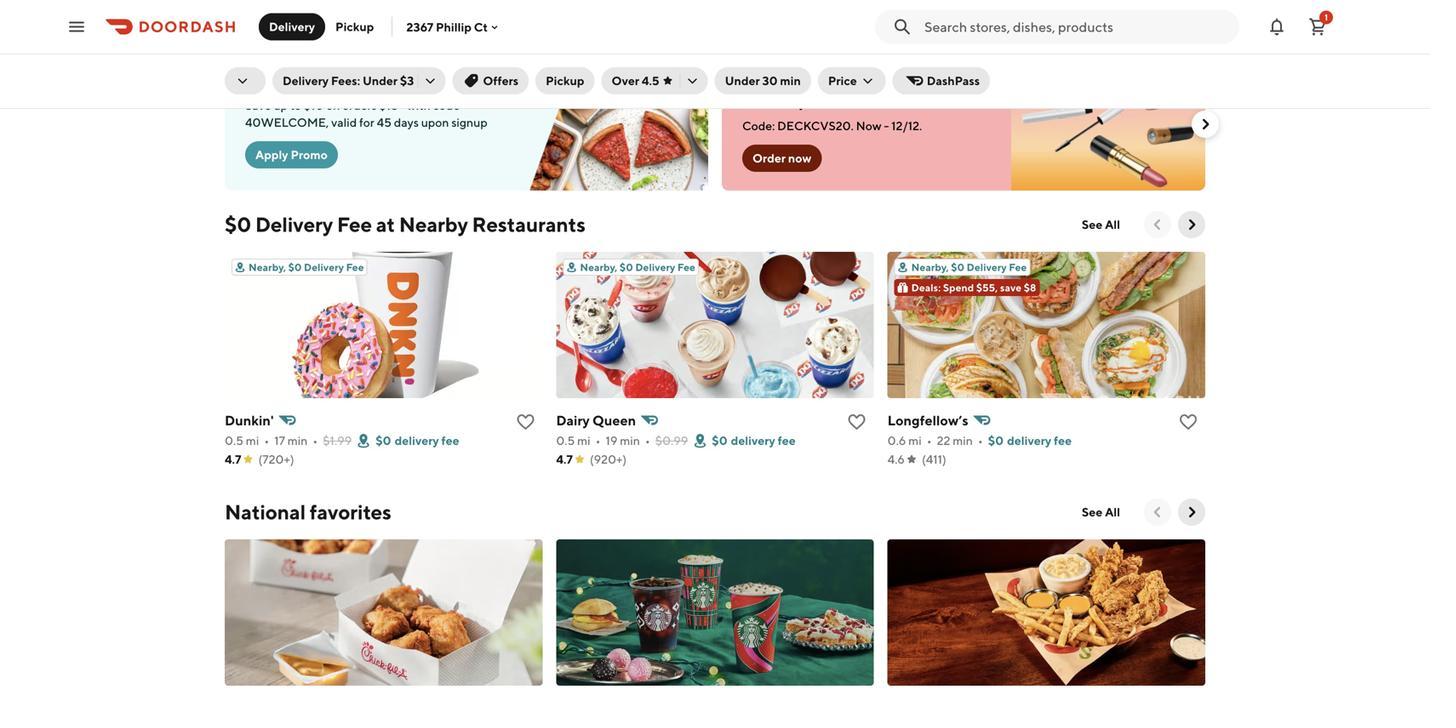 Task type: describe. For each thing, give the bounding box(es) containing it.
save
[[245, 98, 271, 112]]

2 items, open order cart image
[[1308, 17, 1328, 37]]

your
[[345, 70, 380, 90]]

deals:
[[912, 282, 941, 294]]

4 • from the left
[[645, 434, 650, 448]]

5 • from the left
[[927, 434, 932, 448]]

4.5
[[642, 74, 660, 88]]

$10 inside "get 20% off orders $30+ at cvs. up to $10 off code: deckcvs20. now - 12/12."
[[833, 90, 862, 110]]

notification bell image
[[1267, 17, 1288, 37]]

at inside "get 20% off orders $30+ at cvs. up to $10 off code: deckcvs20. now - 12/12."
[[940, 70, 956, 90]]

$30+
[[896, 70, 937, 90]]

delivery for dairy queen
[[731, 434, 776, 448]]

0.6 mi • 22 min • $0 delivery fee
[[888, 434, 1072, 448]]

-
[[884, 119, 889, 133]]

2367 phillip ct
[[407, 20, 488, 34]]

now
[[856, 119, 882, 133]]

fee for dunkin'
[[442, 434, 460, 448]]

20%
[[776, 70, 812, 90]]

order now button
[[743, 145, 822, 172]]

3 delivery from the left
[[1007, 434, 1052, 448]]

price
[[828, 74, 857, 88]]

1
[[1325, 12, 1328, 22]]

see all for national favorites
[[1082, 505, 1121, 519]]

1 vertical spatial at
[[376, 212, 395, 237]]

1 • from the left
[[264, 434, 269, 448]]

offers
[[483, 74, 519, 88]]

40%
[[279, 70, 316, 90]]

order
[[753, 151, 786, 165]]

$0 delivery fee for dunkin'
[[376, 434, 460, 448]]

nearby, for dunkin'
[[249, 261, 286, 273]]

fee for dairy queen
[[778, 434, 796, 448]]

promo
[[291, 148, 328, 162]]

pickup for pickup button to the bottom
[[546, 74, 585, 88]]

to inside "get 20% off orders $30+ at cvs. up to $10 off code: deckcvs20. now - 12/12."
[[813, 90, 830, 110]]

(920+)
[[590, 453, 627, 467]]

3 nearby, $0 delivery fee from the left
[[912, 261, 1027, 273]]

nearby, for dairy queen
[[580, 261, 618, 273]]

delivery button
[[259, 13, 325, 40]]

4.7 for dairy queen
[[556, 453, 573, 467]]

2 • from the left
[[313, 434, 318, 448]]

spend
[[943, 282, 974, 294]]

delivery inside button
[[269, 20, 315, 34]]

under 30 min
[[725, 74, 801, 88]]

$55,
[[977, 282, 998, 294]]

cvs.
[[743, 90, 782, 110]]

dairy queen
[[556, 413, 636, 429]]

to inside get 40% off your first 2 orders save up to $10 on orders $15+ with code 40welcome, valid for 45 days upon signup
[[290, 98, 301, 112]]

dashpass
[[927, 74, 980, 88]]

nearby, $0 delivery fee for dairy queen
[[580, 261, 696, 273]]

$0.99
[[656, 434, 688, 448]]

phillip
[[436, 20, 472, 34]]

order now
[[753, 151, 812, 165]]

see all for $0 delivery fee at nearby restaurants
[[1082, 218, 1121, 232]]

19
[[606, 434, 618, 448]]

3 nearby, from the left
[[912, 261, 949, 273]]

up
[[786, 90, 809, 110]]

min for longfellow's
[[953, 434, 973, 448]]

ct
[[474, 20, 488, 34]]

for
[[359, 115, 375, 129]]

on
[[326, 98, 340, 112]]

22
[[937, 434, 951, 448]]

days
[[394, 115, 419, 129]]

nearby
[[399, 212, 468, 237]]

signup
[[452, 115, 488, 129]]

6 • from the left
[[978, 434, 983, 448]]

$0 delivery fee at nearby restaurants link
[[225, 211, 586, 238]]

see for national favorites
[[1082, 505, 1103, 519]]

deckcvs20.
[[778, 119, 854, 133]]

2
[[419, 70, 429, 90]]

$10 inside get 40% off your first 2 orders save up to $10 on orders $15+ with code 40welcome, valid for 45 days upon signup
[[304, 98, 324, 112]]

price button
[[818, 67, 886, 95]]

40welcome,
[[245, 115, 329, 129]]

see all link for national favorites
[[1072, 499, 1131, 526]]

national favorites link
[[225, 499, 392, 526]]

get for get 20% off orders $30+ at cvs. up to $10 off
[[743, 70, 773, 90]]

0.5 for dairy queen
[[556, 434, 575, 448]]

pickup for leftmost pickup button
[[336, 20, 374, 34]]

0 vertical spatial next button of carousel image
[[1197, 116, 1214, 133]]

save
[[1001, 282, 1022, 294]]

1 under from the left
[[363, 74, 398, 88]]

$0 delivery fee at nearby restaurants
[[225, 212, 586, 237]]

up
[[274, 98, 288, 112]]

12/12.
[[892, 119, 922, 133]]

over
[[612, 74, 640, 88]]

3 fee from the left
[[1054, 434, 1072, 448]]

national favorites
[[225, 500, 392, 525]]



Task type: locate. For each thing, give the bounding box(es) containing it.
1 horizontal spatial off
[[816, 70, 838, 90]]

1 horizontal spatial 4.7
[[556, 453, 573, 467]]

delivery
[[269, 20, 315, 34], [283, 74, 329, 88], [255, 212, 333, 237], [304, 261, 344, 273], [636, 261, 676, 273], [967, 261, 1007, 273]]

0.5 mi • 19 min •
[[556, 434, 650, 448]]

mi down dunkin'
[[246, 434, 259, 448]]

at right '$30+'
[[940, 70, 956, 90]]

$0
[[225, 212, 251, 237], [288, 261, 302, 273], [620, 261, 633, 273], [951, 261, 965, 273], [376, 434, 391, 448], [712, 434, 728, 448], [988, 434, 1004, 448]]

17
[[274, 434, 285, 448]]

delivery fees: under $3
[[283, 74, 414, 88]]

off for your
[[319, 70, 341, 90]]

nearby, $0 delivery fee
[[249, 261, 364, 273], [580, 261, 696, 273], [912, 261, 1027, 273]]

off up now on the right
[[866, 90, 888, 110]]

2 delivery from the left
[[731, 434, 776, 448]]

click to add this store to your saved list image for longfellow's
[[1179, 412, 1199, 433]]

1 button
[[1301, 10, 1335, 44]]

• right 22
[[978, 434, 983, 448]]

offers button
[[452, 67, 529, 95]]

1 horizontal spatial pickup
[[546, 74, 585, 88]]

2 horizontal spatial fee
[[1054, 434, 1072, 448]]

2 4.7 from the left
[[556, 453, 573, 467]]

under
[[363, 74, 398, 88], [725, 74, 760, 88]]

off for orders
[[816, 70, 838, 90]]

off
[[319, 70, 341, 90], [816, 70, 838, 90], [866, 90, 888, 110]]

2367 phillip ct button
[[407, 20, 502, 34]]

see all link
[[1072, 211, 1131, 238], [1072, 499, 1131, 526]]

1 vertical spatial all
[[1105, 505, 1121, 519]]

nearby,
[[249, 261, 286, 273], [580, 261, 618, 273], [912, 261, 949, 273]]

$0 delivery fee
[[376, 434, 460, 448], [712, 434, 796, 448]]

0 vertical spatial at
[[940, 70, 956, 90]]

click to add this store to your saved list image
[[847, 412, 867, 433], [1179, 412, 1199, 433]]

orders up now on the right
[[842, 70, 892, 90]]

favorites
[[310, 500, 392, 525]]

delivery
[[395, 434, 439, 448], [731, 434, 776, 448], [1007, 434, 1052, 448]]

0.5 mi • 17 min •
[[225, 434, 318, 448]]

get inside get 40% off your first 2 orders save up to $10 on orders $15+ with code 40welcome, valid for 45 days upon signup
[[245, 70, 276, 90]]

1 4.7 from the left
[[225, 453, 241, 467]]

min right the '19'
[[620, 434, 640, 448]]

0 vertical spatial see all link
[[1072, 211, 1131, 238]]

pickup button left over
[[536, 67, 595, 95]]

code
[[433, 98, 460, 112]]

1 mi from the left
[[246, 434, 259, 448]]

fees:
[[331, 74, 360, 88]]

1 get from the left
[[245, 70, 276, 90]]

0 horizontal spatial $10
[[304, 98, 324, 112]]

0.6
[[888, 434, 906, 448]]

apply promo
[[255, 148, 328, 162]]

1 horizontal spatial mi
[[577, 434, 591, 448]]

at
[[940, 70, 956, 90], [376, 212, 395, 237]]

0 horizontal spatial click to add this store to your saved list image
[[847, 412, 867, 433]]

see all
[[1082, 218, 1121, 232], [1082, 505, 1121, 519]]

get inside "get 20% off orders $30+ at cvs. up to $10 off code: deckcvs20. now - 12/12."
[[743, 70, 773, 90]]

0 horizontal spatial under
[[363, 74, 398, 88]]

all left previous button of carousel image
[[1105, 505, 1121, 519]]

0 vertical spatial see all
[[1082, 218, 1121, 232]]

(411)
[[922, 453, 947, 467]]

pickup left over
[[546, 74, 585, 88]]

see all link left previous button of carousel icon
[[1072, 211, 1131, 238]]

$10
[[833, 90, 862, 110], [304, 98, 324, 112]]

$0 delivery fee for dairy queen
[[712, 434, 796, 448]]

see all link left previous button of carousel image
[[1072, 499, 1131, 526]]

1 nearby, $0 delivery fee from the left
[[249, 261, 364, 273]]

click to add this store to your saved list image
[[515, 412, 536, 433]]

2 nearby, $0 delivery fee from the left
[[580, 261, 696, 273]]

pickup
[[336, 20, 374, 34], [546, 74, 585, 88]]

see left previous button of carousel icon
[[1082, 218, 1103, 232]]

1 click to add this store to your saved list image from the left
[[847, 412, 867, 433]]

1 horizontal spatial to
[[813, 90, 830, 110]]

min
[[780, 74, 801, 88], [288, 434, 308, 448], [620, 434, 640, 448], [953, 434, 973, 448]]

mi right 0.6
[[909, 434, 922, 448]]

1 $0 delivery fee from the left
[[376, 434, 460, 448]]

get up the cvs. in the top of the page
[[743, 70, 773, 90]]

pickup button up the 'your'
[[325, 13, 384, 40]]

0 horizontal spatial to
[[290, 98, 301, 112]]

2 horizontal spatial off
[[866, 90, 888, 110]]

4.7 for dunkin'
[[225, 453, 241, 467]]

see all left previous button of carousel icon
[[1082, 218, 1121, 232]]

1 fee from the left
[[442, 434, 460, 448]]

• left 17 at left bottom
[[264, 434, 269, 448]]

min inside button
[[780, 74, 801, 88]]

• left $0.99
[[645, 434, 650, 448]]

$1.99
[[323, 434, 352, 448]]

2 under from the left
[[725, 74, 760, 88]]

next button of carousel image
[[1197, 116, 1214, 133], [1184, 216, 1201, 233], [1184, 504, 1201, 521]]

3 mi from the left
[[909, 434, 922, 448]]

2 click to add this store to your saved list image from the left
[[1179, 412, 1199, 433]]

apply
[[255, 148, 288, 162]]

1 see all link from the top
[[1072, 211, 1131, 238]]

queen
[[593, 413, 636, 429]]

min for dunkin'
[[288, 434, 308, 448]]

mi for dairy queen
[[577, 434, 591, 448]]

2367
[[407, 20, 434, 34]]

now
[[788, 151, 812, 165]]

apply promo button
[[245, 141, 338, 169]]

1 all from the top
[[1105, 218, 1121, 232]]

next button of carousel image for $0 delivery fee at nearby restaurants
[[1184, 216, 1201, 233]]

1 horizontal spatial orders
[[433, 70, 483, 90]]

0 vertical spatial all
[[1105, 218, 1121, 232]]

0 vertical spatial pickup button
[[325, 13, 384, 40]]

1 horizontal spatial nearby, $0 delivery fee
[[580, 261, 696, 273]]

see left previous button of carousel image
[[1082, 505, 1103, 519]]

1 vertical spatial see all
[[1082, 505, 1121, 519]]

4.7 down dunkin'
[[225, 453, 241, 467]]

mi for longfellow's
[[909, 434, 922, 448]]

2 vertical spatial next button of carousel image
[[1184, 504, 1201, 521]]

$3
[[400, 74, 414, 88]]

min right 22
[[953, 434, 973, 448]]

• left 22
[[927, 434, 932, 448]]

longfellow's
[[888, 413, 969, 429]]

1 vertical spatial pickup
[[546, 74, 585, 88]]

1 horizontal spatial under
[[725, 74, 760, 88]]

previous button of carousel image
[[1150, 504, 1167, 521]]

0.5 down dunkin'
[[225, 434, 244, 448]]

pickup up the 'your'
[[336, 20, 374, 34]]

0 horizontal spatial 4.7
[[225, 453, 241, 467]]

orders up the for
[[342, 98, 377, 112]]

min for dairy queen
[[620, 434, 640, 448]]

0 horizontal spatial get
[[245, 70, 276, 90]]

delivery for dunkin'
[[395, 434, 439, 448]]

0.5 for dunkin'
[[225, 434, 244, 448]]

valid
[[331, 115, 357, 129]]

1 see from the top
[[1082, 218, 1103, 232]]

all for $0 delivery fee at nearby restaurants
[[1105, 218, 1121, 232]]

orders up code
[[433, 70, 483, 90]]

dunkin'
[[225, 413, 274, 429]]

$10 down the price
[[833, 90, 862, 110]]

see all left previous button of carousel image
[[1082, 505, 1121, 519]]

1 horizontal spatial delivery
[[731, 434, 776, 448]]

get
[[245, 70, 276, 90], [743, 70, 773, 90]]

upon
[[421, 115, 449, 129]]

1 horizontal spatial nearby,
[[580, 261, 618, 273]]

2 see all link from the top
[[1072, 499, 1131, 526]]

mi
[[246, 434, 259, 448], [577, 434, 591, 448], [909, 434, 922, 448]]

1 horizontal spatial at
[[940, 70, 956, 90]]

get 40% off your first 2 orders save up to $10 on orders $15+ with code 40welcome, valid for 45 days upon signup
[[245, 70, 488, 129]]

(720+)
[[258, 453, 294, 467]]

0 horizontal spatial nearby, $0 delivery fee
[[249, 261, 364, 273]]

code:
[[743, 119, 775, 133]]

1 delivery from the left
[[395, 434, 439, 448]]

over 4.5 button
[[602, 67, 708, 95]]

1 horizontal spatial 0.5
[[556, 434, 575, 448]]

0 horizontal spatial nearby,
[[249, 261, 286, 273]]

2 see from the top
[[1082, 505, 1103, 519]]

2 $0 delivery fee from the left
[[712, 434, 796, 448]]

2 horizontal spatial nearby,
[[912, 261, 949, 273]]

1 horizontal spatial $0 delivery fee
[[712, 434, 796, 448]]

get 20% off orders $30+ at cvs. up to $10 off code: deckcvs20. now - 12/12.
[[743, 70, 956, 133]]

2 horizontal spatial nearby, $0 delivery fee
[[912, 261, 1027, 273]]

0 horizontal spatial fee
[[442, 434, 460, 448]]

$0 delivery fee right "$1.99"
[[376, 434, 460, 448]]

with
[[407, 98, 431, 112]]

nearby, $0 delivery fee for dunkin'
[[249, 261, 364, 273]]

0 vertical spatial pickup
[[336, 20, 374, 34]]

at left nearby
[[376, 212, 395, 237]]

under 30 min button
[[715, 67, 811, 95]]

4.7 down 'dairy'
[[556, 453, 573, 467]]

1 see all from the top
[[1082, 218, 1121, 232]]

under left '30'
[[725, 74, 760, 88]]

2 0.5 from the left
[[556, 434, 575, 448]]

$0 delivery fee right $0.99
[[712, 434, 796, 448]]

$8
[[1024, 282, 1037, 294]]

1 vertical spatial next button of carousel image
[[1184, 216, 1201, 233]]

$15+
[[379, 98, 405, 112]]

1 vertical spatial see
[[1082, 505, 1103, 519]]

• left the '19'
[[596, 434, 601, 448]]

1 vertical spatial pickup button
[[536, 67, 595, 95]]

0 horizontal spatial mi
[[246, 434, 259, 448]]

1 horizontal spatial pickup button
[[536, 67, 595, 95]]

3 • from the left
[[596, 434, 601, 448]]

$10 left on
[[304, 98, 324, 112]]

first
[[384, 70, 416, 90]]

0 horizontal spatial off
[[319, 70, 341, 90]]

1 horizontal spatial get
[[743, 70, 773, 90]]

off up on
[[319, 70, 341, 90]]

over 4.5
[[612, 74, 660, 88]]

previous button of carousel image
[[1150, 216, 1167, 233]]

• left "$1.99"
[[313, 434, 318, 448]]

1 nearby, from the left
[[249, 261, 286, 273]]

0 horizontal spatial at
[[376, 212, 395, 237]]

click to add this store to your saved list image for dairy queen
[[847, 412, 867, 433]]

2 fee from the left
[[778, 434, 796, 448]]

0 horizontal spatial 0.5
[[225, 434, 244, 448]]

min right '30'
[[780, 74, 801, 88]]

national
[[225, 500, 306, 525]]

open menu image
[[66, 17, 87, 37]]

to
[[813, 90, 830, 110], [290, 98, 301, 112]]

2 all from the top
[[1105, 505, 1121, 519]]

off right 20%
[[816, 70, 838, 90]]

see for $0 delivery fee at nearby restaurants
[[1082, 218, 1103, 232]]

see
[[1082, 218, 1103, 232], [1082, 505, 1103, 519]]

0 horizontal spatial orders
[[342, 98, 377, 112]]

pickup button
[[325, 13, 384, 40], [536, 67, 595, 95]]

30
[[763, 74, 778, 88]]

under inside button
[[725, 74, 760, 88]]

all left previous button of carousel icon
[[1105, 218, 1121, 232]]

fee
[[442, 434, 460, 448], [778, 434, 796, 448], [1054, 434, 1072, 448]]

0 horizontal spatial pickup button
[[325, 13, 384, 40]]

dashpass button
[[893, 67, 990, 95]]

under left $3
[[363, 74, 398, 88]]

45
[[377, 115, 392, 129]]

0 horizontal spatial $0 delivery fee
[[376, 434, 460, 448]]

1 vertical spatial see all link
[[1072, 499, 1131, 526]]

get up save
[[245, 70, 276, 90]]

Store search: begin typing to search for stores available on DoorDash text field
[[925, 17, 1230, 36]]

0.5 down 'dairy'
[[556, 434, 575, 448]]

1 horizontal spatial fee
[[778, 434, 796, 448]]

deals: spend $55, save $8
[[912, 282, 1037, 294]]

all for national favorites
[[1105, 505, 1121, 519]]

fee
[[337, 212, 372, 237], [346, 261, 364, 273], [678, 261, 696, 273], [1009, 261, 1027, 273]]

2 nearby, from the left
[[580, 261, 618, 273]]

0 horizontal spatial pickup
[[336, 20, 374, 34]]

1 0.5 from the left
[[225, 434, 244, 448]]

off inside get 40% off your first 2 orders save up to $10 on orders $15+ with code 40welcome, valid for 45 days upon signup
[[319, 70, 341, 90]]

2 mi from the left
[[577, 434, 591, 448]]

2 get from the left
[[743, 70, 773, 90]]

1 horizontal spatial $10
[[833, 90, 862, 110]]

•
[[264, 434, 269, 448], [313, 434, 318, 448], [596, 434, 601, 448], [645, 434, 650, 448], [927, 434, 932, 448], [978, 434, 983, 448]]

min right 17 at left bottom
[[288, 434, 308, 448]]

mi for dunkin'
[[246, 434, 259, 448]]

0 horizontal spatial delivery
[[395, 434, 439, 448]]

4.6
[[888, 453, 905, 467]]

2 horizontal spatial delivery
[[1007, 434, 1052, 448]]

orders
[[433, 70, 483, 90], [842, 70, 892, 90], [342, 98, 377, 112]]

get for get 40% off your first 2 orders
[[245, 70, 276, 90]]

next button of carousel image for national favorites
[[1184, 504, 1201, 521]]

2 horizontal spatial orders
[[842, 70, 892, 90]]

2 see all from the top
[[1082, 505, 1121, 519]]

restaurants
[[472, 212, 586, 237]]

2 horizontal spatial mi
[[909, 434, 922, 448]]

mi down 'dairy'
[[577, 434, 591, 448]]

dairy
[[556, 413, 590, 429]]

see all link for $0 delivery fee at nearby restaurants
[[1072, 211, 1131, 238]]

1 horizontal spatial click to add this store to your saved list image
[[1179, 412, 1199, 433]]

orders inside "get 20% off orders $30+ at cvs. up to $10 off code: deckcvs20. now - 12/12."
[[842, 70, 892, 90]]

0 vertical spatial see
[[1082, 218, 1103, 232]]



Task type: vqa. For each thing, say whether or not it's contained in the screenshot.
"Order" to the middle
no



